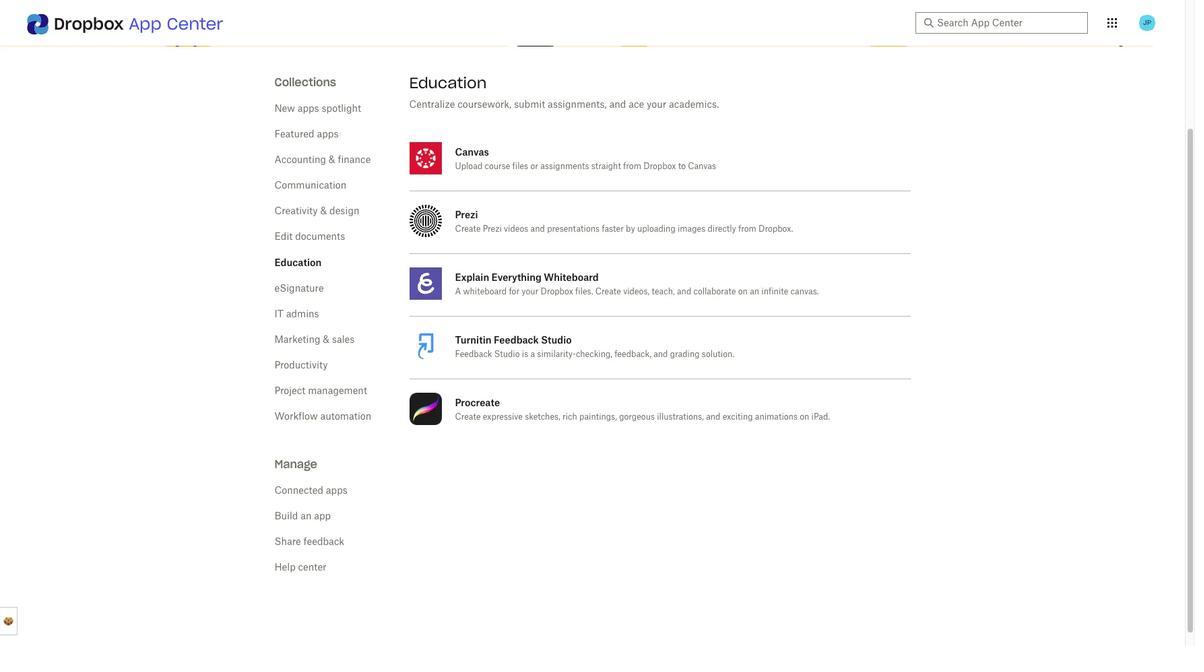 Task type: describe. For each thing, give the bounding box(es) containing it.
your for whiteboard
[[522, 288, 539, 296]]

build an app
[[275, 512, 331, 521]]

images
[[678, 225, 706, 233]]

procreate
[[455, 397, 500, 408]]

0 vertical spatial prezi
[[455, 209, 478, 220]]

workflow
[[275, 412, 318, 422]]

accounting & finance link
[[275, 156, 371, 165]]

it
[[275, 310, 284, 319]]

communication link
[[275, 181, 347, 191]]

by
[[626, 225, 635, 233]]

assignments,
[[548, 100, 607, 110]]

it admins
[[275, 310, 319, 319]]

help
[[275, 563, 296, 573]]

centralize coursework, submit assignments, and ace your academics.
[[409, 100, 719, 110]]

uploading
[[637, 225, 676, 233]]

create for procreate
[[455, 413, 481, 421]]

faster
[[602, 225, 624, 233]]

edit documents
[[275, 232, 345, 242]]

canvas upload course files or assignments straight from dropbox to canvas
[[455, 146, 716, 170]]

your for submit
[[647, 100, 666, 110]]

solution.
[[702, 350, 734, 358]]

app
[[314, 512, 331, 521]]

create for prezi
[[455, 225, 481, 233]]

gorgeous
[[619, 413, 655, 421]]

admins
[[286, 310, 319, 319]]

1 vertical spatial canvas
[[688, 162, 716, 170]]

a
[[530, 350, 535, 358]]

teach,
[[652, 288, 675, 296]]

coursework,
[[458, 100, 512, 110]]

build an app link
[[275, 512, 331, 521]]

1 vertical spatial apps
[[317, 130, 338, 139]]

esignature
[[275, 284, 324, 294]]

explain
[[455, 272, 489, 283]]

edit
[[275, 232, 293, 242]]

productivity
[[275, 361, 328, 371]]

creativity & design link
[[275, 207, 359, 216]]

dropbox inside canvas upload course files or assignments straight from dropbox to canvas
[[643, 162, 676, 170]]

connected
[[275, 486, 323, 496]]

share
[[275, 538, 301, 547]]

ace
[[629, 100, 644, 110]]

assignments
[[540, 162, 589, 170]]

directly
[[708, 225, 736, 233]]

1 horizontal spatial studio
[[541, 334, 572, 346]]

whiteboard
[[463, 288, 507, 296]]

explain everything whiteboard a whiteboard for your dropbox files. create videos, teach, and collaborate on an infinite canvas.
[[455, 272, 819, 296]]

productivity link
[[275, 361, 328, 371]]

paintings,
[[579, 413, 617, 421]]

creativity
[[275, 207, 318, 216]]

infinite
[[762, 288, 788, 296]]

dropbox.
[[759, 225, 793, 233]]

marketing
[[275, 336, 320, 345]]

project
[[275, 387, 305, 396]]

apps for manage
[[326, 486, 348, 496]]

is
[[522, 350, 528, 358]]

rich
[[563, 413, 577, 421]]

whiteboard
[[544, 272, 599, 283]]

dropbox app center
[[54, 13, 223, 34]]

new
[[275, 104, 295, 114]]

ipad.
[[812, 413, 830, 421]]

build
[[275, 512, 298, 521]]

canvas.
[[791, 288, 819, 296]]

similarity-
[[537, 350, 576, 358]]

to
[[678, 162, 686, 170]]

feedback
[[304, 538, 344, 547]]

0 vertical spatial feedback
[[494, 334, 539, 346]]

submit
[[514, 100, 545, 110]]

jp
[[1143, 18, 1152, 27]]

grading
[[670, 350, 700, 358]]

on inside explain everything whiteboard a whiteboard for your dropbox files. create videos, teach, and collaborate on an infinite canvas.
[[738, 288, 748, 296]]

1 vertical spatial an
[[301, 512, 312, 521]]

app
[[129, 13, 162, 34]]

course
[[485, 162, 510, 170]]

exciting
[[723, 413, 753, 421]]

videos
[[504, 225, 528, 233]]

sales
[[332, 336, 355, 345]]

straight
[[591, 162, 621, 170]]

connected apps link
[[275, 486, 348, 496]]

jp button
[[1137, 12, 1158, 34]]

management
[[308, 387, 367, 396]]

automation
[[320, 412, 371, 422]]



Task type: vqa. For each thing, say whether or not it's contained in the screenshot.
the page associated with Move page
no



Task type: locate. For each thing, give the bounding box(es) containing it.
files
[[512, 162, 528, 170]]

studio
[[541, 334, 572, 346], [494, 350, 520, 358]]

everything
[[492, 272, 542, 283]]

0 horizontal spatial feedback
[[455, 350, 492, 358]]

finance
[[338, 156, 371, 165]]

upload
[[455, 162, 483, 170]]

canvas right to
[[688, 162, 716, 170]]

1 horizontal spatial prezi
[[483, 225, 502, 233]]

education link
[[275, 257, 322, 268]]

from right directly
[[738, 225, 756, 233]]

edit documents link
[[275, 232, 345, 242]]

0 vertical spatial education
[[409, 73, 487, 92]]

1 vertical spatial create
[[595, 288, 621, 296]]

an left infinite
[[750, 288, 759, 296]]

create inside the procreate create expressive sketches, rich paintings, gorgeous illustrations, and exciting animations on ipad.
[[455, 413, 481, 421]]

feedback
[[494, 334, 539, 346], [455, 350, 492, 358]]

create down procreate
[[455, 413, 481, 421]]

dropbox left 'app'
[[54, 13, 124, 34]]

1 horizontal spatial from
[[738, 225, 756, 233]]

accounting
[[275, 156, 326, 165]]

create left videos
[[455, 225, 481, 233]]

or
[[530, 162, 538, 170]]

manage
[[275, 457, 317, 471]]

and inside the procreate create expressive sketches, rich paintings, gorgeous illustrations, and exciting animations on ipad.
[[706, 413, 720, 421]]

feedback,
[[615, 350, 651, 358]]

center
[[298, 563, 326, 573]]

on right collaborate
[[738, 288, 748, 296]]

create
[[455, 225, 481, 233], [595, 288, 621, 296], [455, 413, 481, 421]]

from right the 'straight'
[[623, 162, 641, 170]]

prezi down upload
[[455, 209, 478, 220]]

files.
[[575, 288, 593, 296]]

on left ipad.
[[800, 413, 809, 421]]

1 vertical spatial dropbox
[[643, 162, 676, 170]]

& for finance
[[329, 156, 335, 165]]

spotlight
[[322, 104, 361, 114]]

Search App Center text field
[[937, 15, 1080, 30]]

2 vertical spatial create
[[455, 413, 481, 421]]

an left the app
[[301, 512, 312, 521]]

create right files.
[[595, 288, 621, 296]]

0 vertical spatial on
[[738, 288, 748, 296]]

0 vertical spatial dropbox
[[54, 13, 124, 34]]

0 vertical spatial &
[[329, 156, 335, 165]]

illustrations,
[[657, 413, 704, 421]]

turnitin
[[455, 334, 492, 346]]

project management link
[[275, 387, 367, 396]]

connected apps
[[275, 486, 348, 496]]

and inside explain everything whiteboard a whiteboard for your dropbox files. create videos, teach, and collaborate on an infinite canvas.
[[677, 288, 691, 296]]

new apps spotlight link
[[275, 104, 361, 114]]

0 vertical spatial apps
[[298, 104, 319, 114]]

0 horizontal spatial canvas
[[455, 146, 489, 158]]

accounting & finance
[[275, 156, 371, 165]]

dropbox left to
[[643, 162, 676, 170]]

0 horizontal spatial on
[[738, 288, 748, 296]]

1 vertical spatial &
[[320, 207, 327, 216]]

prezi create prezi videos and presentations faster by uploading images directly from dropbox.
[[455, 209, 793, 233]]

collections
[[275, 75, 336, 89]]

feedback down turnitin on the bottom
[[455, 350, 492, 358]]

turnitin feedback studio feedback studio is a similarity-checking, feedback, and grading solution.
[[455, 334, 734, 358]]

2 horizontal spatial dropbox
[[643, 162, 676, 170]]

help center link
[[275, 563, 326, 573]]

for
[[509, 288, 519, 296]]

an inside explain everything whiteboard a whiteboard for your dropbox files. create videos, teach, and collaborate on an infinite canvas.
[[750, 288, 759, 296]]

education up "centralize" on the top left
[[409, 73, 487, 92]]

featured apps
[[275, 130, 338, 139]]

videos,
[[623, 288, 650, 296]]

& for sales
[[323, 336, 330, 345]]

procreate create expressive sketches, rich paintings, gorgeous illustrations, and exciting animations on ipad.
[[455, 397, 830, 421]]

0 vertical spatial create
[[455, 225, 481, 233]]

marketing & sales link
[[275, 336, 355, 345]]

studio up the similarity-
[[541, 334, 572, 346]]

1 vertical spatial prezi
[[483, 225, 502, 233]]

from
[[623, 162, 641, 170], [738, 225, 756, 233]]

0 horizontal spatial your
[[522, 288, 539, 296]]

centralize
[[409, 100, 455, 110]]

creativity & design
[[275, 207, 359, 216]]

0 vertical spatial an
[[750, 288, 759, 296]]

and inside turnitin feedback studio feedback studio is a similarity-checking, feedback, and grading solution.
[[654, 350, 668, 358]]

and inside prezi create prezi videos and presentations faster by uploading images directly from dropbox.
[[531, 225, 545, 233]]

and left exciting
[[706, 413, 720, 421]]

studio left "is" at left
[[494, 350, 520, 358]]

1 horizontal spatial feedback
[[494, 334, 539, 346]]

apps up accounting & finance link
[[317, 130, 338, 139]]

1 horizontal spatial education
[[409, 73, 487, 92]]

&
[[329, 156, 335, 165], [320, 207, 327, 216], [323, 336, 330, 345]]

sketches,
[[525, 413, 560, 421]]

presentations
[[547, 225, 600, 233]]

on inside the procreate create expressive sketches, rich paintings, gorgeous illustrations, and exciting animations on ipad.
[[800, 413, 809, 421]]

1 vertical spatial on
[[800, 413, 809, 421]]

apps up the app
[[326, 486, 348, 496]]

2 vertical spatial dropbox
[[541, 288, 573, 296]]

0 horizontal spatial prezi
[[455, 209, 478, 220]]

2 vertical spatial apps
[[326, 486, 348, 496]]

from inside canvas upload course files or assignments straight from dropbox to canvas
[[623, 162, 641, 170]]

and
[[609, 100, 626, 110], [531, 225, 545, 233], [677, 288, 691, 296], [654, 350, 668, 358], [706, 413, 720, 421]]

your right ace
[[647, 100, 666, 110]]

1 vertical spatial studio
[[494, 350, 520, 358]]

0 horizontal spatial studio
[[494, 350, 520, 358]]

design
[[330, 207, 359, 216]]

share feedback
[[275, 538, 344, 547]]

an
[[750, 288, 759, 296], [301, 512, 312, 521]]

apps right new
[[298, 104, 319, 114]]

your inside explain everything whiteboard a whiteboard for your dropbox files. create videos, teach, and collaborate on an infinite canvas.
[[522, 288, 539, 296]]

& left design
[[320, 207, 327, 216]]

create inside explain everything whiteboard a whiteboard for your dropbox files. create videos, teach, and collaborate on an infinite canvas.
[[595, 288, 621, 296]]

communication
[[275, 181, 347, 191]]

project management
[[275, 387, 367, 396]]

and right teach,
[[677, 288, 691, 296]]

your right for
[[522, 288, 539, 296]]

dropbox
[[54, 13, 124, 34], [643, 162, 676, 170], [541, 288, 573, 296]]

& for design
[[320, 207, 327, 216]]

1 vertical spatial your
[[522, 288, 539, 296]]

workflow automation link
[[275, 412, 371, 422]]

0 vertical spatial your
[[647, 100, 666, 110]]

1 vertical spatial feedback
[[455, 350, 492, 358]]

1 horizontal spatial dropbox
[[541, 288, 573, 296]]

and left grading at the bottom right of the page
[[654, 350, 668, 358]]

your
[[647, 100, 666, 110], [522, 288, 539, 296]]

& left sales
[[323, 336, 330, 345]]

apps for collections
[[298, 104, 319, 114]]

dropbox inside explain everything whiteboard a whiteboard for your dropbox files. create videos, teach, and collaborate on an infinite canvas.
[[541, 288, 573, 296]]

on
[[738, 288, 748, 296], [800, 413, 809, 421]]

2 vertical spatial &
[[323, 336, 330, 345]]

0 horizontal spatial education
[[275, 257, 322, 268]]

create inside prezi create prezi videos and presentations faster by uploading images directly from dropbox.
[[455, 225, 481, 233]]

0 vertical spatial studio
[[541, 334, 572, 346]]

and right videos
[[531, 225, 545, 233]]

documents
[[295, 232, 345, 242]]

esignature link
[[275, 284, 324, 294]]

feedback up "is" at left
[[494, 334, 539, 346]]

1 horizontal spatial canvas
[[688, 162, 716, 170]]

0 vertical spatial canvas
[[455, 146, 489, 158]]

0 horizontal spatial an
[[301, 512, 312, 521]]

expressive
[[483, 413, 523, 421]]

checking,
[[576, 350, 612, 358]]

collaborate
[[694, 288, 736, 296]]

education
[[409, 73, 487, 92], [275, 257, 322, 268]]

1 vertical spatial education
[[275, 257, 322, 268]]

workflow automation
[[275, 412, 371, 422]]

dropbox down whiteboard
[[541, 288, 573, 296]]

1 horizontal spatial an
[[750, 288, 759, 296]]

canvas up upload
[[455, 146, 489, 158]]

featured apps link
[[275, 130, 338, 139]]

prezi left videos
[[483, 225, 502, 233]]

0 horizontal spatial dropbox
[[54, 13, 124, 34]]

0 horizontal spatial from
[[623, 162, 641, 170]]

0 vertical spatial from
[[623, 162, 641, 170]]

education up esignature
[[275, 257, 322, 268]]

1 horizontal spatial your
[[647, 100, 666, 110]]

1 horizontal spatial on
[[800, 413, 809, 421]]

share feedback link
[[275, 538, 344, 547]]

1 vertical spatial from
[[738, 225, 756, 233]]

from inside prezi create prezi videos and presentations faster by uploading images directly from dropbox.
[[738, 225, 756, 233]]

& left finance at the left of the page
[[329, 156, 335, 165]]

and left ace
[[609, 100, 626, 110]]

academics.
[[669, 100, 719, 110]]



